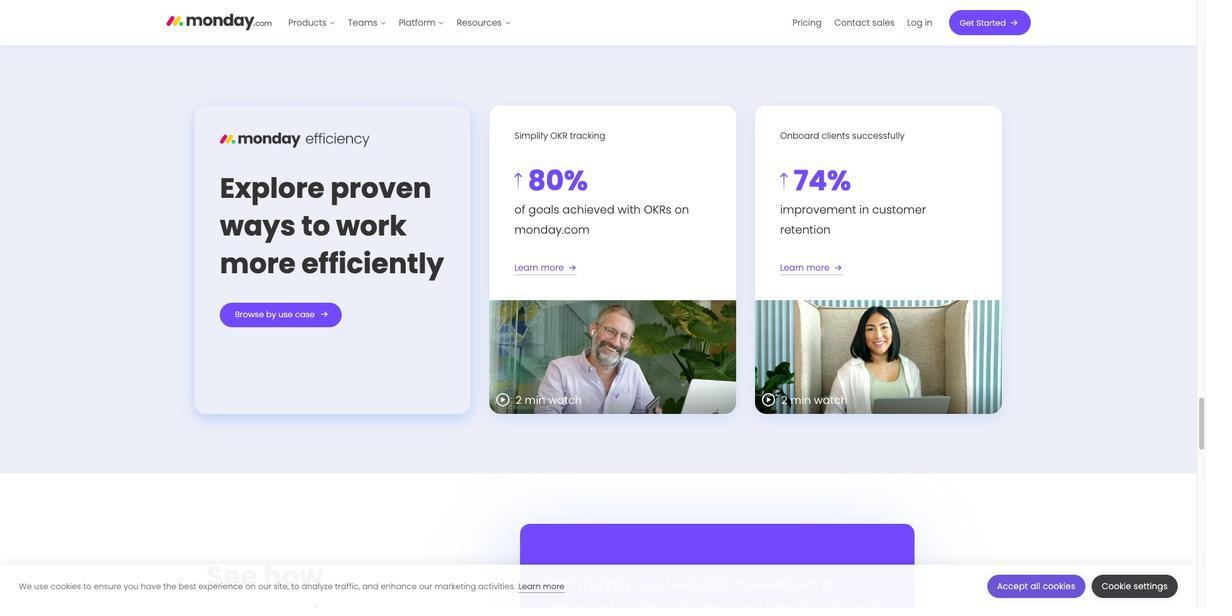 Task type: vqa. For each thing, say whether or not it's contained in the screenshot.
top behalf
no



Task type: describe. For each thing, give the bounding box(es) containing it.
okr
[[550, 129, 568, 142]]

in for log
[[925, 16, 932, 29]]

" with monday.com, we're 30% more efficient at delivering hundreds of campaigns seen by millions o
[[543, 576, 880, 608]]

tracking
[[570, 129, 605, 142]]

improvement in customer retention
[[780, 201, 926, 237]]

list containing products
[[282, 0, 517, 45]]

more up delivering
[[543, 580, 565, 592]]

log in link
[[901, 13, 939, 33]]

experience
[[198, 580, 243, 592]]

best
[[179, 580, 196, 592]]

onboard
[[780, 129, 819, 142]]

get
[[960, 17, 974, 29]]

get started
[[960, 17, 1006, 29]]

learn inside dialog
[[518, 580, 541, 592]]

efficiency logo image
[[220, 130, 371, 148]]

learn for 80%
[[514, 261, 538, 274]]

started
[[976, 17, 1006, 29]]

contact sales button
[[828, 13, 901, 33]]

to for ensure
[[83, 580, 92, 592]]

all
[[1030, 580, 1040, 592]]

have
[[141, 580, 161, 592]]

settings
[[1134, 580, 1168, 592]]

with
[[618, 201, 641, 217]]

customer
[[872, 201, 926, 217]]

1 our from the left
[[258, 580, 271, 592]]

achieved
[[562, 201, 615, 217]]

on inside of goals achieved with okrs on monday.com
[[675, 201, 689, 217]]

activities.
[[478, 580, 515, 592]]

use inside dialog
[[34, 580, 48, 592]]

2 when from the left
[[780, 587, 815, 605]]

browse
[[235, 308, 264, 320]]

delivering
[[548, 598, 608, 608]]

given
[[662, 564, 696, 583]]

clients
[[822, 129, 850, 142]]

browse by use case
[[235, 308, 315, 320]]

cookie settings
[[1102, 580, 1168, 592]]

products link
[[282, 13, 342, 33]]

more inside " with monday.com, we're 30% more efficient at delivering hundreds of campaigns seen by millions o
[[732, 576, 766, 594]]

learn more link inside dialog
[[518, 580, 565, 593]]

cookie settings button
[[1092, 575, 1178, 598]]

retention
[[780, 222, 830, 237]]

because
[[821, 564, 876, 583]]

contact sales
[[834, 16, 895, 29]]

know
[[716, 587, 748, 605]]

browse by use case link
[[220, 302, 342, 327]]

platform
[[399, 16, 436, 29]]

pricing
[[793, 16, 822, 29]]

browse by use case button
[[220, 302, 342, 327]]

monday.com inside " monday.com has given me the confidence because when i walk into the room i know that when uppe
[[548, 564, 632, 583]]

arrow up image for 80%
[[514, 173, 522, 190]]

products
[[288, 16, 327, 29]]

on inside dialog
[[245, 580, 256, 592]]

see how
[[206, 557, 323, 596]]

explore
[[220, 169, 324, 207]]

onboard clients successfully image
[[755, 300, 1002, 414]]

get started button
[[949, 10, 1030, 35]]

pricing link
[[786, 13, 828, 33]]

we use cookies to ensure you have the best experience on our site, to analyze traffic, and enhance our marketing activities. learn more
[[19, 580, 565, 592]]

of goals achieved with okrs on monday.com
[[514, 201, 689, 237]]

and
[[362, 580, 378, 592]]

to for work
[[301, 206, 330, 245]]

30%
[[704, 576, 729, 594]]

okrs
[[644, 201, 672, 217]]

by inside " with monday.com, we're 30% more efficient at delivering hundreds of campaigns seen by millions o
[[799, 598, 815, 608]]

sales
[[872, 16, 895, 29]]

platform link
[[393, 13, 451, 33]]

list containing 80%
[[157, 96, 1040, 424]]

learn more link for 74%
[[780, 260, 845, 275]]

confidence
[[747, 564, 818, 583]]

analyze
[[302, 580, 333, 592]]

accept all cookies
[[997, 580, 1075, 592]]

1 i from the left
[[585, 587, 588, 605]]

ways
[[220, 206, 296, 245]]

traffic,
[[335, 580, 360, 592]]

ensure
[[94, 580, 121, 592]]

resources
[[457, 16, 502, 29]]

hundreds
[[611, 598, 671, 608]]

we're
[[668, 576, 701, 594]]

by inside button
[[266, 308, 276, 320]]

has
[[635, 564, 658, 583]]

proven
[[330, 169, 432, 207]]



Task type: locate. For each thing, give the bounding box(es) containing it.
0 horizontal spatial on
[[245, 580, 256, 592]]

learn for 74%
[[780, 261, 804, 274]]

use right we at left
[[34, 580, 48, 592]]

more down goals
[[541, 261, 564, 274]]

0 horizontal spatial in
[[859, 201, 869, 217]]

0 horizontal spatial to
[[83, 580, 92, 592]]

you
[[124, 580, 138, 592]]

0 horizontal spatial when
[[548, 587, 582, 605]]

" monday.com has given me the confidence because when i walk into the room i know that when uppe
[[543, 564, 876, 608]]

simplify
[[514, 129, 548, 142]]

i left walk
[[585, 587, 588, 605]]

into
[[622, 587, 646, 605]]

by
[[266, 308, 276, 320], [799, 598, 815, 608]]

learn left with
[[518, 580, 541, 592]]

arrow up image down simplify
[[514, 173, 522, 190]]

case
[[295, 308, 315, 320]]

onboard clients successfully
[[780, 129, 905, 142]]

of inside " with monday.com, we're 30% more efficient at delivering hundreds of campaigns seen by millions o
[[675, 598, 687, 608]]

0 vertical spatial in
[[925, 16, 932, 29]]

on right experience
[[245, 580, 256, 592]]

0 vertical spatial on
[[675, 201, 689, 217]]

learn more link
[[514, 260, 579, 275], [780, 260, 845, 275], [518, 580, 565, 593]]

arrow up image up improvement on the top right
[[780, 173, 788, 190]]

in inside improvement in customer retention
[[859, 201, 869, 217]]

our right enhance
[[419, 580, 432, 592]]

0 horizontal spatial by
[[266, 308, 276, 320]]

2 arrow up image from the left
[[780, 173, 788, 190]]

in
[[925, 16, 932, 29], [859, 201, 869, 217]]

1 horizontal spatial when
[[780, 587, 815, 605]]

more up browse
[[220, 244, 296, 282]]

monday.com down goals
[[514, 222, 590, 237]]

the
[[724, 564, 744, 583], [163, 580, 176, 592], [649, 587, 669, 605]]

74%
[[788, 161, 851, 200]]

cookies right all
[[1043, 580, 1075, 592]]

2 horizontal spatial to
[[301, 206, 330, 245]]

" inside " monday.com has given me the confidence because when i walk into the room i know that when uppe
[[543, 564, 547, 583]]

2 learn more from the left
[[780, 261, 830, 274]]

0 horizontal spatial cookies
[[51, 580, 81, 592]]

monday.com logo image
[[166, 8, 272, 34]]

1 vertical spatial by
[[799, 598, 815, 608]]

learn more link up delivering
[[518, 580, 565, 593]]

more
[[220, 244, 296, 282], [541, 261, 564, 274], [806, 261, 830, 274], [732, 576, 766, 594], [543, 580, 565, 592]]

by down the efficient
[[799, 598, 815, 608]]

main element
[[282, 0, 1030, 45]]

cookie
[[1102, 580, 1131, 592]]

at
[[822, 576, 835, 594]]

log in
[[907, 16, 932, 29]]

2 " from the top
[[543, 576, 547, 594]]

efficiently
[[301, 244, 444, 282]]

cookies
[[51, 580, 81, 592], [1043, 580, 1075, 592]]

see
[[206, 557, 257, 596]]

use inside button
[[278, 308, 293, 320]]

learn more link down goals
[[514, 260, 579, 275]]

1 horizontal spatial the
[[649, 587, 669, 605]]

learn down goals
[[514, 261, 538, 274]]

list containing pricing
[[786, 0, 939, 45]]

learn more down goals
[[514, 261, 564, 274]]

simplify okr tracking
[[514, 129, 605, 142]]

more inside explore proven ways to work more efficiently
[[220, 244, 296, 282]]

1 vertical spatial of
[[675, 598, 687, 608]]

0 horizontal spatial use
[[34, 580, 48, 592]]

use
[[278, 308, 293, 320], [34, 580, 48, 592]]

on right okrs
[[675, 201, 689, 217]]

to left work
[[301, 206, 330, 245]]

accept all cookies button
[[987, 575, 1085, 598]]

me
[[699, 564, 720, 583]]

learn more for 80%
[[514, 261, 564, 274]]

1 horizontal spatial arrow up image
[[780, 173, 788, 190]]

marketing
[[435, 580, 476, 592]]

seen
[[766, 598, 796, 608]]

improvement
[[780, 201, 856, 217]]

1 " from the top
[[543, 564, 547, 583]]

1 horizontal spatial in
[[925, 16, 932, 29]]

simplify okr tracking image
[[489, 300, 736, 414]]

list
[[282, 0, 517, 45], [786, 0, 939, 45], [157, 96, 1040, 424]]

0 vertical spatial monday.com
[[514, 222, 590, 237]]

monday.com,
[[578, 576, 665, 594]]

when left walk
[[548, 587, 582, 605]]

arrow up image
[[514, 173, 522, 190], [780, 173, 788, 190]]

arrow up image for 74%
[[780, 173, 788, 190]]

of left goals
[[514, 201, 525, 217]]

we
[[19, 580, 32, 592]]

cookies for use
[[51, 580, 81, 592]]

80%
[[522, 161, 588, 200]]

0 horizontal spatial of
[[514, 201, 525, 217]]

1 horizontal spatial to
[[291, 580, 299, 592]]

of inside of goals achieved with okrs on monday.com
[[514, 201, 525, 217]]

learn more link for 80%
[[514, 260, 579, 275]]

learn more down retention
[[780, 261, 830, 274]]

to
[[301, 206, 330, 245], [83, 580, 92, 592], [291, 580, 299, 592]]

monday.com up walk
[[548, 564, 632, 583]]

learn down retention
[[780, 261, 804, 274]]

monday.com inside of goals achieved with okrs on monday.com
[[514, 222, 590, 237]]

0 horizontal spatial learn more
[[514, 261, 564, 274]]

accept
[[997, 580, 1028, 592]]

learn more
[[514, 261, 564, 274], [780, 261, 830, 274]]

of
[[514, 201, 525, 217], [675, 598, 687, 608]]

i
[[585, 587, 588, 605], [710, 587, 712, 605]]

" for " monday.com has given me the confidence because when i walk into the room i know that when uppe
[[543, 564, 547, 583]]

site,
[[274, 580, 289, 592]]

1 when from the left
[[548, 587, 582, 605]]

that
[[752, 587, 777, 605]]

of down we're
[[675, 598, 687, 608]]

to inside explore proven ways to work more efficiently
[[301, 206, 330, 245]]

0 vertical spatial of
[[514, 201, 525, 217]]

" inside " with monday.com, we're 30% more efficient at delivering hundreds of campaigns seen by millions o
[[543, 576, 547, 594]]

log
[[907, 16, 922, 29]]

cookies for all
[[1043, 580, 1075, 592]]

" for " with monday.com, we're 30% more efficient at delivering hundreds of campaigns seen by millions o
[[543, 576, 547, 594]]

contact
[[834, 16, 870, 29]]

more down retention
[[806, 261, 830, 274]]

monday.com
[[514, 222, 590, 237], [548, 564, 632, 583]]

0 horizontal spatial the
[[163, 580, 176, 592]]

1 vertical spatial on
[[245, 580, 256, 592]]

2 our from the left
[[419, 580, 432, 592]]

resources link
[[451, 13, 517, 33]]

1 horizontal spatial our
[[419, 580, 432, 592]]

1 vertical spatial in
[[859, 201, 869, 217]]

the up the know
[[724, 564, 744, 583]]

in for improvement
[[859, 201, 869, 217]]

1 horizontal spatial learn more
[[780, 261, 830, 274]]

1 horizontal spatial of
[[675, 598, 687, 608]]

the right into
[[649, 587, 669, 605]]

goals
[[528, 201, 559, 217]]

1 horizontal spatial use
[[278, 308, 293, 320]]

i left the know
[[710, 587, 712, 605]]

in right log
[[925, 16, 932, 29]]

to left ensure
[[83, 580, 92, 592]]

enhance
[[381, 580, 417, 592]]

campaigns
[[690, 598, 763, 608]]

in left customer
[[859, 201, 869, 217]]

to right site,
[[291, 580, 299, 592]]

2 i from the left
[[710, 587, 712, 605]]

0 horizontal spatial arrow up image
[[514, 173, 522, 190]]

1 horizontal spatial by
[[799, 598, 815, 608]]

1 vertical spatial monday.com
[[548, 564, 632, 583]]

dialog containing we use cookies to ensure you have the best experience on our site, to analyze traffic, and enhance our marketing activities.
[[0, 565, 1197, 608]]

dialog
[[0, 565, 1197, 608]]

room
[[672, 587, 706, 605]]

0 horizontal spatial our
[[258, 580, 271, 592]]

0 vertical spatial by
[[266, 308, 276, 320]]

1 horizontal spatial cookies
[[1043, 580, 1075, 592]]

on
[[675, 201, 689, 217], [245, 580, 256, 592]]

the left best
[[163, 580, 176, 592]]

more up campaigns
[[732, 576, 766, 594]]

efficient
[[769, 576, 818, 594]]

how
[[263, 557, 323, 596]]

1 horizontal spatial i
[[710, 587, 712, 605]]

2 horizontal spatial the
[[724, 564, 744, 583]]

cookies right we at left
[[51, 580, 81, 592]]

use left case
[[278, 308, 293, 320]]

0 horizontal spatial i
[[585, 587, 588, 605]]

successfully
[[852, 129, 905, 142]]

when down confidence
[[780, 587, 815, 605]]

0 vertical spatial use
[[278, 308, 293, 320]]

explore proven ways to work more efficiently
[[220, 169, 444, 282]]

learn more link down retention
[[780, 260, 845, 275]]

1 learn more from the left
[[514, 261, 564, 274]]

when
[[548, 587, 582, 605], [780, 587, 815, 605]]

1 horizontal spatial on
[[675, 201, 689, 217]]

by right browse
[[266, 308, 276, 320]]

walk
[[591, 587, 619, 605]]

millions
[[818, 598, 865, 608]]

teams
[[348, 16, 377, 29]]

teams link
[[342, 13, 393, 33]]

1 arrow up image from the left
[[514, 173, 522, 190]]

learn more for 74%
[[780, 261, 830, 274]]

our left site,
[[258, 580, 271, 592]]

cookies inside accept all cookies button
[[1043, 580, 1075, 592]]

work
[[336, 206, 406, 245]]

1 vertical spatial use
[[34, 580, 48, 592]]

with
[[548, 576, 575, 594]]

our
[[258, 580, 271, 592], [419, 580, 432, 592]]



